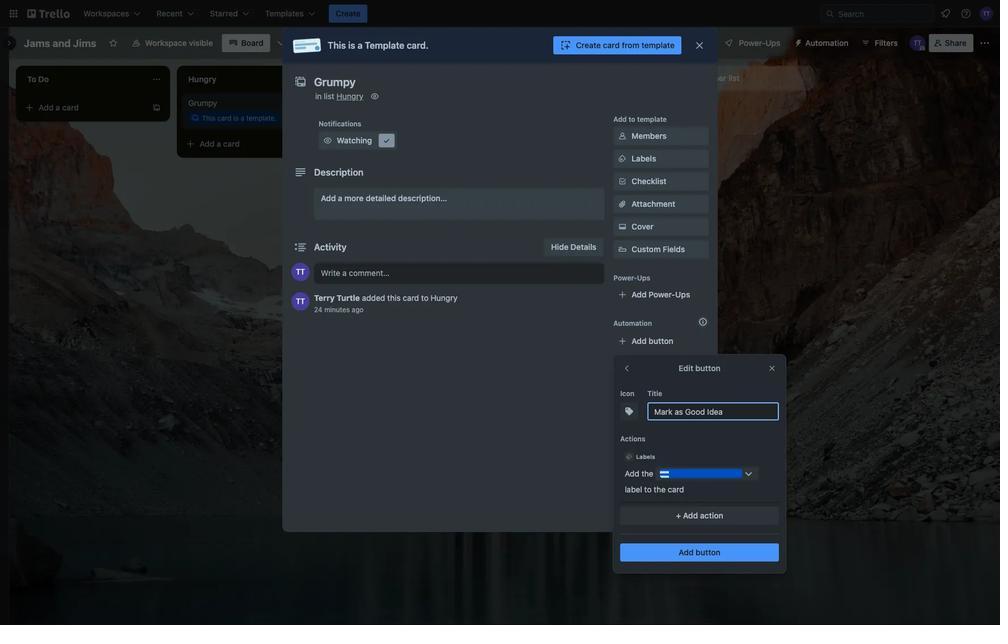 Task type: vqa. For each thing, say whether or not it's contained in the screenshot.
in list Hungry at the top
yes



Task type: locate. For each thing, give the bounding box(es) containing it.
workspace visible
[[145, 38, 213, 48]]

add button button
[[614, 332, 709, 351], [621, 544, 779, 562]]

power- down custom fields button
[[649, 290, 676, 300]]

0 horizontal spatial hide
[[551, 243, 569, 252]]

more
[[345, 194, 364, 203]]

this
[[388, 294, 401, 303]]

the down hide from list
[[642, 469, 654, 479]]

card
[[603, 41, 620, 50], [62, 103, 79, 112], [384, 103, 401, 112], [217, 114, 232, 122], [223, 139, 240, 149], [403, 294, 419, 303], [668, 485, 684, 495]]

sm image
[[790, 34, 806, 50], [322, 135, 334, 146], [617, 153, 629, 165], [617, 221, 629, 233], [617, 404, 629, 415], [624, 406, 635, 418]]

share left show menu image
[[945, 38, 967, 48]]

the
[[642, 469, 654, 479], [654, 485, 666, 495]]

create from template… image
[[152, 103, 161, 112], [313, 140, 322, 149]]

this down grumpy at the left of the page
[[202, 114, 216, 122]]

actions up move
[[614, 366, 639, 374]]

open information menu image
[[961, 8, 972, 19]]

create inside button
[[576, 41, 601, 50]]

2 vertical spatial terry turtle (terryturtle) image
[[292, 263, 310, 281]]

1 vertical spatial is
[[234, 114, 239, 122]]

list inside button
[[729, 73, 740, 83]]

1 vertical spatial create from template… image
[[313, 140, 322, 149]]

sm image inside delete link
[[617, 477, 629, 488]]

template
[[365, 40, 405, 51], [632, 427, 667, 437]]

list right in
[[324, 92, 335, 101]]

power-ups button
[[717, 34, 788, 52]]

1 horizontal spatial add a card
[[200, 139, 240, 149]]

power-
[[739, 38, 766, 48], [614, 274, 637, 282], [649, 290, 676, 300]]

0 vertical spatial create
[[336, 9, 361, 18]]

a
[[358, 40, 363, 51], [56, 103, 60, 112], [378, 103, 382, 112], [241, 114, 244, 122], [217, 139, 221, 149], [338, 194, 343, 203]]

ups
[[766, 38, 781, 48], [637, 274, 651, 282], [676, 290, 691, 300]]

sm image inside copy link
[[617, 404, 629, 415]]

1 horizontal spatial hide
[[632, 455, 649, 465]]

to up members
[[629, 115, 636, 123]]

add a card for middle add a card button
[[200, 139, 240, 149]]

detailed
[[366, 194, 396, 203]]

description
[[314, 167, 364, 178]]

from
[[622, 41, 640, 50], [651, 455, 669, 465]]

create from template… image for left add a card button
[[152, 103, 161, 112]]

2 horizontal spatial power-
[[739, 38, 766, 48]]

is
[[348, 40, 356, 51], [234, 114, 239, 122]]

automation down add power-ups
[[614, 319, 652, 327]]

2 vertical spatial to
[[645, 485, 652, 495]]

labels up checklist
[[632, 154, 657, 163]]

terry
[[314, 294, 335, 303]]

0 horizontal spatial ups
[[637, 274, 651, 282]]

1 vertical spatial hungry
[[431, 294, 458, 303]]

+
[[676, 511, 681, 521]]

sm image inside watching "button"
[[322, 135, 334, 146]]

1 horizontal spatial terry turtle (terryturtle) image
[[910, 35, 926, 51]]

0 vertical spatial hide
[[551, 243, 569, 252]]

the right 'label'
[[654, 485, 666, 495]]

sm image right watching
[[381, 135, 393, 146]]

0 vertical spatial list
[[729, 73, 740, 83]]

another
[[698, 73, 727, 83]]

create for create
[[336, 9, 361, 18]]

this for this card is a template.
[[202, 114, 216, 122]]

1 vertical spatial hide
[[632, 455, 649, 465]]

template button
[[614, 423, 709, 441]]

sm image for automation
[[790, 34, 806, 50]]

terry turtle (terryturtle) image right open information menu icon
[[980, 7, 994, 20]]

1 vertical spatial terry turtle (terryturtle) image
[[910, 35, 926, 51]]

workspace visible button
[[125, 34, 220, 52]]

share button
[[930, 34, 974, 52], [614, 496, 709, 515]]

1 vertical spatial template
[[632, 427, 667, 437]]

visible
[[189, 38, 213, 48]]

power-ups inside power-ups button
[[739, 38, 781, 48]]

0 horizontal spatial automation
[[614, 319, 652, 327]]

None text field
[[309, 71, 683, 92]]

turtle
[[337, 294, 360, 303]]

24 minutes ago link
[[314, 306, 364, 314]]

1 horizontal spatial to
[[629, 115, 636, 123]]

1 horizontal spatial share
[[945, 38, 967, 48]]

1 horizontal spatial this
[[328, 40, 346, 51]]

sm image left checklist
[[617, 176, 629, 187]]

add button button down + add action
[[621, 544, 779, 562]]

add inside button
[[681, 73, 696, 83]]

hungry down the write a comment text box
[[431, 294, 458, 303]]

1 vertical spatial to
[[421, 294, 429, 303]]

1 vertical spatial actions
[[621, 435, 646, 443]]

to for add
[[629, 115, 636, 123]]

template inside button
[[632, 427, 667, 437]]

in
[[315, 92, 322, 101]]

share button down 0 notifications icon on the right of the page
[[930, 34, 974, 52]]

activity
[[314, 242, 347, 253]]

0 horizontal spatial this
[[202, 114, 216, 122]]

terry turtle (terryturtle) image right filters
[[910, 35, 926, 51]]

2 vertical spatial power-
[[649, 290, 676, 300]]

sm image inside checklist link
[[617, 176, 629, 187]]

ups inside add power-ups link
[[676, 290, 691, 300]]

filters button
[[858, 34, 902, 52]]

actions down copy
[[621, 435, 646, 443]]

automation button
[[790, 34, 856, 52]]

0 vertical spatial labels
[[632, 154, 657, 163]]

sm image inside labels "link"
[[617, 153, 629, 165]]

board link
[[222, 34, 270, 52]]

sm image for move
[[617, 381, 629, 393]]

1 vertical spatial share button
[[614, 496, 709, 515]]

create from template… image for middle add a card button
[[313, 140, 322, 149]]

labels inside "link"
[[632, 154, 657, 163]]

1 vertical spatial automation
[[614, 319, 652, 327]]

hungry up notifications at the left top
[[337, 92, 364, 101]]

sm image for members
[[617, 130, 629, 142]]

hungry
[[337, 92, 364, 101], [431, 294, 458, 303]]

0 vertical spatial actions
[[614, 366, 639, 374]]

in list hungry
[[315, 92, 364, 101]]

0 vertical spatial to
[[629, 115, 636, 123]]

list for add another list
[[729, 73, 740, 83]]

power-ups
[[739, 38, 781, 48], [614, 274, 651, 282]]

0 vertical spatial power-ups
[[739, 38, 781, 48]]

sm image inside automation button
[[790, 34, 806, 50]]

0 horizontal spatial add button
[[632, 337, 674, 346]]

hungry inside 'terry turtle added this card to hungry 24 minutes ago'
[[431, 294, 458, 303]]

button right edit
[[696, 364, 721, 373]]

1 vertical spatial list
[[324, 92, 335, 101]]

is down "create" button
[[348, 40, 356, 51]]

show menu image
[[980, 37, 991, 49]]

actions
[[614, 366, 639, 374], [621, 435, 646, 443]]

is down grumpy link
[[234, 114, 239, 122]]

0 horizontal spatial add a card button
[[20, 99, 147, 117]]

1 vertical spatial ups
[[637, 274, 651, 282]]

0 horizontal spatial create from template… image
[[152, 103, 161, 112]]

add button up return to previous screen icon
[[632, 337, 674, 346]]

to right this
[[421, 294, 429, 303]]

1 horizontal spatial the
[[654, 485, 666, 495]]

move
[[632, 382, 652, 391]]

button
[[649, 337, 674, 346], [696, 364, 721, 373], [696, 548, 721, 558]]

grumpy link
[[188, 98, 320, 109]]

power-ups down the custom
[[614, 274, 651, 282]]

1 vertical spatial template
[[638, 115, 667, 123]]

add button button up edit
[[614, 332, 709, 351]]

sm image left delete at the bottom of page
[[617, 477, 629, 488]]

0 horizontal spatial template
[[365, 40, 405, 51]]

sm image
[[369, 91, 381, 102], [617, 130, 629, 142], [381, 135, 393, 146], [617, 176, 629, 187], [617, 381, 629, 393], [617, 427, 629, 438], [617, 454, 629, 466], [617, 477, 629, 488]]

1 vertical spatial the
[[654, 485, 666, 495]]

1 vertical spatial this
[[202, 114, 216, 122]]

2 horizontal spatial ups
[[766, 38, 781, 48]]

0 horizontal spatial to
[[421, 294, 429, 303]]

create inside button
[[336, 9, 361, 18]]

list up delete link
[[671, 455, 682, 465]]

to
[[629, 115, 636, 123], [421, 294, 429, 303], [645, 485, 652, 495]]

this
[[328, 40, 346, 51], [202, 114, 216, 122]]

0 horizontal spatial from
[[622, 41, 640, 50]]

0 horizontal spatial the
[[642, 469, 654, 479]]

create
[[336, 9, 361, 18], [576, 41, 601, 50]]

button down action
[[696, 548, 721, 558]]

sm image inside move link
[[617, 381, 629, 393]]

sm image up add the on the bottom of page
[[617, 454, 629, 466]]

power-ups up the add another list button
[[739, 38, 781, 48]]

workspace
[[145, 38, 187, 48]]

1 horizontal spatial create
[[576, 41, 601, 50]]

1 vertical spatial power-ups
[[614, 274, 651, 282]]

1 horizontal spatial create from template… image
[[313, 140, 322, 149]]

delete link
[[614, 474, 709, 492]]

1 horizontal spatial is
[[348, 40, 356, 51]]

sm image down return to previous screen icon
[[617, 381, 629, 393]]

0 vertical spatial share
[[945, 38, 967, 48]]

and
[[52, 37, 71, 49]]

create from template… image left grumpy at the left of the page
[[152, 103, 161, 112]]

0 horizontal spatial power-
[[614, 274, 637, 282]]

sm image inside cover link
[[617, 221, 629, 233]]

add a card button
[[20, 99, 147, 117], [343, 99, 470, 117], [182, 135, 309, 153]]

0 vertical spatial power-
[[739, 38, 766, 48]]

power- up the add another list button
[[739, 38, 766, 48]]

2 vertical spatial list
[[671, 455, 682, 465]]

0 horizontal spatial add a card
[[39, 103, 79, 112]]

1 horizontal spatial ups
[[676, 290, 691, 300]]

0 horizontal spatial is
[[234, 114, 239, 122]]

add the
[[625, 469, 654, 479]]

list
[[729, 73, 740, 83], [324, 92, 335, 101], [671, 455, 682, 465]]

this down "create" button
[[328, 40, 346, 51]]

terry turtle (terryturtle) image up terry turtle (terryturtle) image
[[292, 263, 310, 281]]

2 horizontal spatial terry turtle (terryturtle) image
[[980, 7, 994, 20]]

sm image down 'add to template'
[[617, 130, 629, 142]]

1 horizontal spatial template
[[632, 427, 667, 437]]

jams
[[24, 37, 50, 49]]

sm image inside members link
[[617, 130, 629, 142]]

add a card for left add a card button
[[39, 103, 79, 112]]

share button down label to the card
[[614, 496, 709, 515]]

hide up add the on the bottom of page
[[632, 455, 649, 465]]

move link
[[614, 378, 709, 396]]

0 vertical spatial the
[[642, 469, 654, 479]]

sm image for cover
[[617, 221, 629, 233]]

board
[[241, 38, 264, 48]]

ups left automation button
[[766, 38, 781, 48]]

0 vertical spatial template
[[642, 41, 675, 50]]

terry turtle (terryturtle) image
[[980, 7, 994, 20], [910, 35, 926, 51], [292, 263, 310, 281]]

template left 'card.'
[[365, 40, 405, 51]]

0 vertical spatial create from template… image
[[152, 103, 161, 112]]

ups up add power-ups
[[637, 274, 651, 282]]

1 vertical spatial labels
[[636, 454, 656, 460]]

0 vertical spatial this
[[328, 40, 346, 51]]

2 horizontal spatial add a card
[[361, 103, 401, 112]]

power- inside button
[[739, 38, 766, 48]]

add button down + add action
[[679, 548, 721, 558]]

power- down the custom
[[614, 274, 637, 282]]

add a more detailed description…
[[321, 194, 447, 203]]

sm image right the "hungry" link
[[369, 91, 381, 102]]

1 horizontal spatial hungry
[[431, 294, 458, 303]]

2 horizontal spatial list
[[729, 73, 740, 83]]

0 vertical spatial ups
[[766, 38, 781, 48]]

0 horizontal spatial terry turtle (terryturtle) image
[[292, 263, 310, 281]]

to right 'label'
[[645, 485, 652, 495]]

create card from template
[[576, 41, 675, 50]]

automation
[[806, 38, 849, 48], [614, 319, 652, 327]]

labels up add the on the bottom of page
[[636, 454, 656, 460]]

1 horizontal spatial add button
[[679, 548, 721, 558]]

1 horizontal spatial power-ups
[[739, 38, 781, 48]]

sm image for delete
[[617, 477, 629, 488]]

sm image for hide from list
[[617, 454, 629, 466]]

1 horizontal spatial from
[[651, 455, 669, 465]]

2 horizontal spatial to
[[645, 485, 652, 495]]

add a card
[[39, 103, 79, 112], [361, 103, 401, 112], [200, 139, 240, 149]]

create for create card from template
[[576, 41, 601, 50]]

sm image inside hide from list link
[[617, 454, 629, 466]]

notifications
[[319, 120, 362, 128]]

1 vertical spatial add button
[[679, 548, 721, 558]]

0 vertical spatial share button
[[930, 34, 974, 52]]

custom fields
[[632, 245, 685, 254]]

list right the another
[[729, 73, 740, 83]]

label
[[625, 485, 643, 495]]

add
[[681, 73, 696, 83], [39, 103, 54, 112], [361, 103, 376, 112], [614, 115, 627, 123], [200, 139, 215, 149], [321, 194, 336, 203], [632, 290, 647, 300], [632, 337, 647, 346], [625, 469, 640, 479], [683, 511, 698, 521], [679, 548, 694, 558]]

create from template… image down notifications at the left top
[[313, 140, 322, 149]]

1 horizontal spatial share button
[[930, 34, 974, 52]]

color: blue, title: none image
[[660, 469, 743, 478]]

1 vertical spatial create
[[576, 41, 601, 50]]

0 horizontal spatial share
[[632, 501, 654, 510]]

template down copy
[[632, 427, 667, 437]]

24
[[314, 306, 323, 314]]

0 vertical spatial automation
[[806, 38, 849, 48]]

button up move link
[[649, 337, 674, 346]]

1 horizontal spatial list
[[671, 455, 682, 465]]

grumpy
[[188, 98, 217, 108]]

sm image for labels
[[617, 153, 629, 165]]

0 horizontal spatial create
[[336, 9, 361, 18]]

star or unstar board image
[[109, 39, 118, 48]]

1 vertical spatial share
[[632, 501, 654, 510]]

add button
[[632, 337, 674, 346], [679, 548, 721, 558]]

Write a comment text field
[[314, 263, 605, 284]]

hide left 'details'
[[551, 243, 569, 252]]

terry turtle added this card to hungry 24 minutes ago
[[314, 294, 458, 314]]

this card is a template.
[[202, 114, 277, 122]]

0 vertical spatial from
[[622, 41, 640, 50]]

0 vertical spatial terry turtle (terryturtle) image
[[980, 7, 994, 20]]

sm image inside the 'template' button
[[617, 427, 629, 438]]

sm image down icon
[[617, 427, 629, 438]]

search image
[[826, 9, 835, 18]]

share down 'label'
[[632, 501, 654, 510]]

1 horizontal spatial automation
[[806, 38, 849, 48]]

close popover image
[[768, 364, 777, 373]]

description…
[[398, 194, 447, 203]]

automation down search image at the right top of the page
[[806, 38, 849, 48]]

ups down fields
[[676, 290, 691, 300]]



Task type: describe. For each thing, give the bounding box(es) containing it.
sm image for checklist
[[617, 176, 629, 187]]

create button
[[329, 5, 368, 23]]

sm image for copy
[[617, 404, 629, 415]]

template inside button
[[642, 41, 675, 50]]

+ add action
[[676, 511, 724, 521]]

to for label
[[645, 485, 652, 495]]

label to the card
[[625, 485, 684, 495]]

ago
[[352, 306, 364, 314]]

add another list
[[681, 73, 740, 83]]

add a more detailed description… link
[[314, 188, 605, 220]]

this for this is a template card.
[[328, 40, 346, 51]]

sm image inside watching "button"
[[381, 135, 393, 146]]

copy
[[632, 405, 651, 414]]

list for hide from list
[[671, 455, 682, 465]]

0 vertical spatial add button button
[[614, 332, 709, 351]]

watching button
[[319, 132, 397, 150]]

1 horizontal spatial power-
[[649, 290, 676, 300]]

edit button
[[679, 364, 721, 373]]

hungry link
[[337, 92, 364, 101]]

a inside add a more detailed description… link
[[338, 194, 343, 203]]

attachment
[[632, 199, 676, 209]]

1 vertical spatial button
[[696, 364, 721, 373]]

customize views image
[[276, 37, 287, 49]]

members
[[632, 131, 667, 141]]

1 vertical spatial from
[[651, 455, 669, 465]]

add another list button
[[660, 66, 815, 91]]

checklist
[[632, 177, 667, 186]]

cover
[[632, 222, 654, 231]]

create card from template button
[[554, 36, 682, 54]]

add to template
[[614, 115, 667, 123]]

custom
[[632, 245, 661, 254]]

2 horizontal spatial add a card button
[[343, 99, 470, 117]]

hide from list
[[632, 455, 682, 465]]

from inside button
[[622, 41, 640, 50]]

watching
[[337, 136, 372, 145]]

0 vertical spatial button
[[649, 337, 674, 346]]

edit
[[679, 364, 694, 373]]

hide for hide details
[[551, 243, 569, 252]]

members link
[[614, 127, 709, 145]]

details
[[571, 243, 597, 252]]

0 horizontal spatial list
[[324, 92, 335, 101]]

minutes
[[325, 306, 350, 314]]

0 vertical spatial add button
[[632, 337, 674, 346]]

this is a template card.
[[328, 40, 429, 51]]

icon
[[621, 390, 635, 398]]

card inside button
[[603, 41, 620, 50]]

card inside 'terry turtle added this card to hungry 24 minutes ago'
[[403, 294, 419, 303]]

copy link
[[614, 400, 709, 419]]

delete
[[632, 478, 656, 487]]

return to previous screen image
[[623, 364, 632, 373]]

1 vertical spatial power-
[[614, 274, 637, 282]]

1 horizontal spatial add a card button
[[182, 135, 309, 153]]

template.
[[246, 114, 277, 122]]

jims
[[73, 37, 96, 49]]

hide for hide from list
[[632, 455, 649, 465]]

0 notifications image
[[939, 7, 953, 20]]

add power-ups
[[632, 290, 691, 300]]

2 vertical spatial button
[[696, 548, 721, 558]]

filters
[[875, 38, 898, 48]]

attachment button
[[614, 195, 709, 213]]

switch to… image
[[8, 8, 19, 19]]

card.
[[407, 40, 429, 51]]

0 horizontal spatial share button
[[614, 496, 709, 515]]

title
[[648, 390, 663, 398]]

action
[[701, 511, 724, 521]]

hide details link
[[545, 238, 604, 256]]

hide from list link
[[614, 451, 709, 469]]

checklist link
[[614, 172, 709, 191]]

sm image for template
[[617, 427, 629, 438]]

hide details
[[551, 243, 597, 252]]

Search field
[[835, 5, 934, 22]]

0 vertical spatial hungry
[[337, 92, 364, 101]]

ups inside power-ups button
[[766, 38, 781, 48]]

automation inside button
[[806, 38, 849, 48]]

0 vertical spatial is
[[348, 40, 356, 51]]

to inside 'terry turtle added this card to hungry 24 minutes ago'
[[421, 294, 429, 303]]

1 vertical spatial add button button
[[621, 544, 779, 562]]

fields
[[663, 245, 685, 254]]

custom fields button
[[614, 244, 709, 255]]

labels link
[[614, 150, 709, 168]]

sm image for watching
[[322, 135, 334, 146]]

add power-ups link
[[614, 286, 709, 304]]

cover link
[[614, 218, 709, 236]]

Add label… text field
[[648, 403, 779, 421]]

jams and jims
[[24, 37, 96, 49]]

0 horizontal spatial power-ups
[[614, 274, 651, 282]]

primary element
[[0, 0, 1001, 27]]

added
[[362, 294, 385, 303]]

0 vertical spatial template
[[365, 40, 405, 51]]

terry turtle (terryturtle) image
[[292, 293, 310, 311]]

add a card for rightmost add a card button
[[361, 103, 401, 112]]

Board name text field
[[18, 34, 102, 52]]



